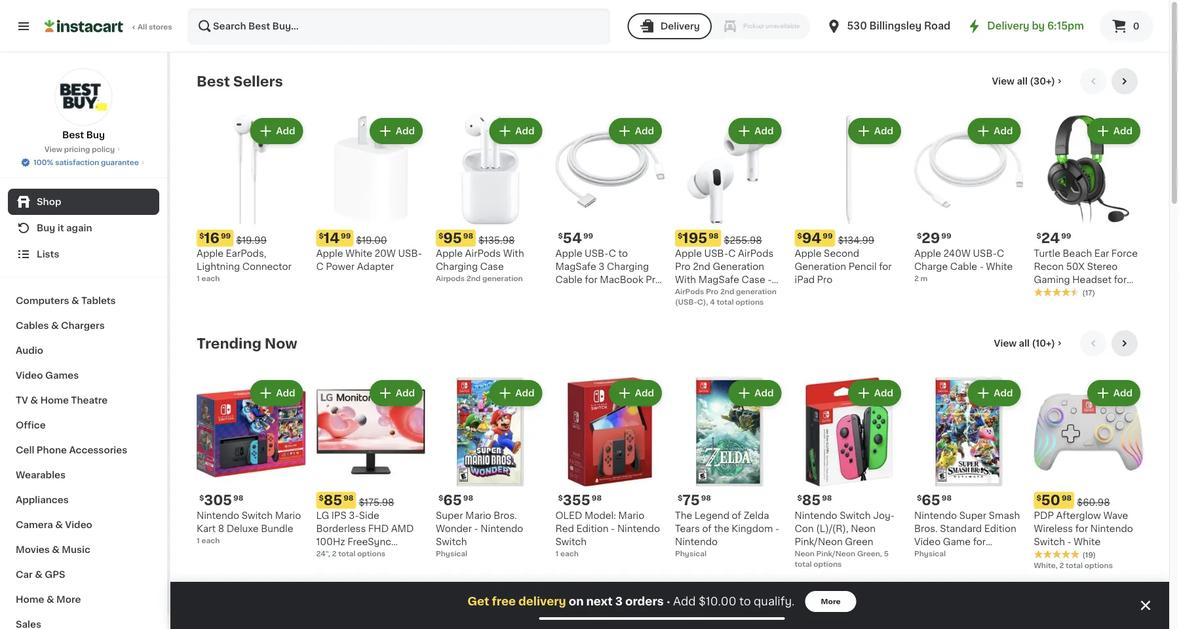 Task type: locate. For each thing, give the bounding box(es) containing it.
3 for magsafe
[[599, 262, 605, 271]]

with down the $135.98
[[503, 249, 525, 258]]

1 vertical spatial case
[[742, 275, 766, 284]]

pro up 4
[[706, 288, 719, 295]]

add button for the legend of zelda tears of the kingdom - nintendo
[[730, 382, 781, 405]]

1 99 from the left
[[221, 232, 231, 239]]

2 horizontal spatial mario
[[619, 511, 645, 520]]

0 horizontal spatial physical
[[436, 550, 468, 558]]

all left (30+)
[[1018, 77, 1028, 86]]

$ 65 98 for nintendo super smash bros. standard edition video game for nintendo switch
[[918, 494, 952, 508]]

2 super from the left
[[960, 511, 987, 520]]

connector
[[242, 262, 292, 271]]

charging up airpods
[[436, 262, 478, 271]]

1 horizontal spatial 2
[[915, 275, 920, 282]]

nintendo inside nintendo switch joy- con (l)/(r), neon pink/neon green neon pink/neon green, 5 total options
[[795, 511, 838, 520]]

98 inside $ 95 98
[[464, 232, 474, 239]]

for right game
[[974, 538, 987, 547]]

65 for super mario bros. wonder - nintendo switch
[[444, 494, 462, 508]]

airpods down $255.98
[[738, 249, 774, 258]]

0 horizontal spatial 65
[[444, 494, 462, 508]]

$ up con
[[798, 495, 803, 502]]

add button for turtle beach ear force recon 50x stereo gaming headset for xbox one
[[1089, 119, 1140, 143]]

1 horizontal spatial to
[[740, 597, 751, 608]]

&
[[71, 296, 79, 306], [51, 321, 59, 331], [30, 396, 38, 405], [55, 521, 63, 530], [52, 546, 60, 555], [35, 571, 43, 580], [47, 596, 54, 605]]

0 horizontal spatial bros.
[[494, 511, 517, 520]]

physical
[[436, 550, 468, 558], [676, 550, 707, 558], [915, 550, 947, 558]]

$95.98 original price: $135.98 element
[[436, 230, 545, 247]]

0 horizontal spatial buy
[[37, 224, 55, 233]]

physical down game
[[915, 550, 947, 558]]

add for apple white 20w usb- c power adapter
[[396, 127, 415, 136]]

2 vertical spatial each
[[561, 550, 579, 558]]

charging up macbook
[[607, 262, 649, 271]]

$ inside $ 95 98
[[439, 232, 444, 239]]

2 generation from the left
[[795, 262, 847, 271]]

each inside "nintendo switch mario kart 8 deluxe bundle 1 each"
[[202, 537, 220, 544]]

product group containing 305
[[197, 378, 306, 546]]

1 generation from the left
[[713, 262, 765, 271]]

super up standard on the right
[[960, 511, 987, 520]]

1 vertical spatial 3
[[616, 597, 623, 608]]

add for the legend of zelda tears of the kingdom - nintendo
[[755, 389, 774, 398]]

0 vertical spatial all
[[1018, 77, 1028, 86]]

wonder
[[436, 524, 472, 534]]

$ 65 98 up wonder
[[439, 494, 474, 508]]

switch inside super mario bros. wonder - nintendo switch physical
[[436, 538, 467, 547]]

tv
[[16, 396, 28, 405]]

2 inside apple 240w usb-c charge cable - white 2 m
[[915, 275, 920, 282]]

usb- right 240w
[[974, 249, 998, 258]]

cable inside apple usb-c to magsafe 3 charging cable for macbook pro - white - 6.6'
[[556, 275, 583, 284]]

cable down 54
[[556, 275, 583, 284]]

all inside view all (30+) popup button
[[1018, 77, 1028, 86]]

apple inside apple second generation pencil for ipad pro
[[795, 249, 822, 258]]

$ up lightning
[[199, 232, 204, 239]]

0 vertical spatial 2
[[915, 275, 920, 282]]

2 vertical spatial 2nd
[[721, 288, 735, 295]]

add for apple second generation pencil for ipad pro
[[875, 127, 894, 136]]

case inside apple airpods with charging case airpods 2nd generation
[[481, 262, 504, 271]]

$16.99 original price: $19.99 element
[[197, 230, 306, 247]]

stores
[[149, 23, 172, 30]]

total down con
[[795, 561, 812, 568]]

generation down usb‑c
[[713, 262, 765, 271]]

0 horizontal spatial with
[[503, 249, 525, 258]]

1 inside oled model: mario red edition - nintendo switch 1 each
[[556, 550, 559, 558]]

edition inside the nintendo super smash bros. standard edition video game for nintendo switch
[[985, 524, 1017, 534]]

3 right next
[[616, 597, 623, 608]]

0 vertical spatial video
[[16, 371, 43, 380]]

trending now
[[197, 337, 297, 351]]

& for car
[[35, 571, 43, 580]]

& right car
[[35, 571, 43, 580]]

1 horizontal spatial 65
[[922, 494, 941, 508]]

0 horizontal spatial video
[[16, 371, 43, 380]]

& left tablets
[[71, 296, 79, 306]]

edition
[[577, 524, 609, 534], [985, 524, 1017, 534]]

1 horizontal spatial video
[[65, 521, 92, 530]]

1 vertical spatial home
[[16, 596, 44, 605]]

1 vertical spatial view
[[45, 146, 62, 153]]

99 right '16'
[[221, 232, 231, 239]]

$50.98 original price: $60.98 element
[[1035, 492, 1144, 509]]

0 vertical spatial view
[[993, 77, 1015, 86]]

satisfaction
[[55, 159, 99, 166]]

each down lightning
[[202, 275, 220, 282]]

home down car
[[16, 596, 44, 605]]

cable inside apple 240w usb-c charge cable - white 2 m
[[951, 262, 978, 271]]

0 horizontal spatial super
[[436, 511, 463, 520]]

for right pencil
[[880, 262, 892, 271]]

video down audio
[[16, 371, 43, 380]]

cell phone accessories link
[[8, 438, 159, 463]]

0 horizontal spatial charging
[[436, 262, 478, 271]]

borderless
[[316, 524, 366, 534]]

view pricing policy link
[[45, 144, 123, 155]]

1 horizontal spatial 85
[[803, 494, 821, 508]]

1 vertical spatial magsafe
[[699, 275, 740, 284]]

pink/neon
[[795, 538, 843, 547], [817, 550, 856, 558]]

1 vertical spatial each
[[202, 537, 220, 544]]

- inside oled model: mario red edition - nintendo switch 1 each
[[611, 524, 615, 534]]

options right 4
[[736, 298, 764, 306]]

0 horizontal spatial $ 65 98
[[439, 494, 474, 508]]

4 apple from the left
[[556, 249, 583, 258]]

5 99 from the left
[[942, 232, 952, 239]]

nintendo right wonder
[[481, 524, 524, 534]]

24
[[1042, 232, 1061, 245]]

nintendo super smash bros. standard edition video game for nintendo switch
[[915, 511, 1021, 560]]

0 horizontal spatial mario
[[275, 511, 301, 520]]

2 vertical spatial video
[[915, 538, 941, 547]]

all inside view all (10+) popup button
[[1020, 339, 1030, 348]]

1 $ 65 98 from the left
[[439, 494, 474, 508]]

0 horizontal spatial 3
[[599, 262, 605, 271]]

more
[[56, 596, 81, 605], [822, 599, 841, 606]]

0 vertical spatial to
[[619, 249, 628, 258]]

product group containing 95
[[436, 115, 545, 284]]

product group containing 75
[[676, 378, 785, 559]]

$ up wonder
[[439, 495, 444, 502]]

main content
[[171, 52, 1170, 630]]

for down stereo
[[1115, 275, 1128, 284]]

0 vertical spatial generation
[[483, 275, 523, 282]]

nintendo
[[197, 511, 239, 520], [795, 511, 838, 520], [915, 511, 958, 520], [481, 524, 524, 534], [618, 524, 660, 534], [1091, 524, 1134, 534], [676, 538, 718, 547], [915, 551, 958, 560]]

99 inside $ 94 99
[[823, 232, 833, 239]]

generation inside $ 195 98 $255.98 apple usb‑c airpods pro 2nd generation with magsafe case - white
[[713, 262, 765, 271]]

generation inside apple airpods with charging case airpods 2nd generation
[[483, 275, 523, 282]]

1 horizontal spatial bros.
[[915, 524, 938, 534]]

best for best sellers
[[197, 74, 230, 88]]

more button
[[806, 592, 857, 613]]

7 apple from the left
[[915, 249, 942, 258]]

1 inside "nintendo switch mario kart 8 deluxe bundle 1 each"
[[197, 537, 200, 544]]

delivery for delivery
[[661, 22, 700, 31]]

1 horizontal spatial c
[[609, 249, 616, 258]]

$ up kart
[[199, 495, 204, 502]]

& for movies
[[52, 546, 60, 555]]

bros.
[[494, 511, 517, 520], [915, 524, 938, 534]]

nintendo down the $ 85 98
[[795, 511, 838, 520]]

white down the $19.00
[[346, 249, 373, 258]]

0 horizontal spatial edition
[[577, 524, 609, 534]]

1 apple from the left
[[197, 249, 224, 258]]

pro inside apple second generation pencil for ipad pro
[[818, 275, 833, 284]]

white left the 6.6' at the top right
[[562, 288, 589, 297]]

switch up (l)/(r),
[[840, 511, 871, 520]]

switch inside the nintendo super smash bros. standard edition video game for nintendo switch
[[960, 551, 991, 560]]

trending
[[197, 337, 262, 351]]

3 mario from the left
[[619, 511, 645, 520]]

white left recon
[[987, 262, 1014, 271]]

1 horizontal spatial 2nd
[[693, 262, 711, 271]]

ipad
[[795, 275, 815, 284]]

view for trending now
[[995, 339, 1017, 348]]

1 for $19.99
[[197, 275, 200, 282]]

add button for apple second generation pencil for ipad pro
[[850, 119, 901, 143]]

85 up ips
[[324, 494, 342, 508]]

theatre
[[71, 396, 108, 405]]

98 right 305
[[234, 495, 244, 502]]

85 up con
[[803, 494, 821, 508]]

it
[[58, 224, 64, 233]]

each down kart
[[202, 537, 220, 544]]

& right camera
[[55, 521, 63, 530]]

1 for 355
[[556, 550, 559, 558]]

item carousel region
[[197, 68, 1144, 320], [197, 331, 1144, 582]]

best up pricing
[[62, 131, 84, 140]]

1 vertical spatial bros.
[[915, 524, 938, 534]]

2 65 from the left
[[922, 494, 941, 508]]

2 $ 65 98 from the left
[[918, 494, 952, 508]]

physical inside the legend of zelda tears of the kingdom - nintendo physical
[[676, 550, 707, 558]]

office
[[16, 421, 46, 430]]

switch down wonder
[[436, 538, 467, 547]]

options down (l)/(r),
[[814, 561, 842, 568]]

1 item carousel region from the top
[[197, 68, 1144, 320]]

2 vertical spatial 2
[[1060, 562, 1065, 570]]

buy left it
[[37, 224, 55, 233]]

99 for 14
[[341, 232, 351, 239]]

apple inside apple usb-c to magsafe 3 charging cable for macbook pro - white - 6.6'
[[556, 249, 583, 258]]

apple for apple usb-c to magsafe 3 charging cable for macbook pro - white - 6.6'
[[556, 249, 583, 258]]

add button for apple 240w usb-c charge cable - white
[[970, 119, 1020, 143]]

charging
[[436, 262, 478, 271], [607, 262, 649, 271]]

1 horizontal spatial physical
[[676, 550, 707, 558]]

2 vertical spatial 1
[[556, 550, 559, 558]]

total right 4
[[717, 298, 734, 306]]

1 horizontal spatial best
[[197, 74, 230, 88]]

1 horizontal spatial with
[[676, 275, 697, 284]]

20w
[[375, 249, 396, 258]]

1 horizontal spatial airpods
[[676, 288, 705, 295]]

$85.98 original price: $175.98 element
[[316, 492, 426, 509]]

video inside the nintendo super smash bros. standard edition video game for nintendo switch
[[915, 538, 941, 547]]

apple for apple 240w usb-c charge cable - white 2 m
[[915, 249, 942, 258]]

all left (10+)
[[1020, 339, 1030, 348]]

for inside $ 50 98 $60.98 pdp afterglow wave wireless for nintendo switch - white
[[1076, 524, 1089, 534]]

generation
[[713, 262, 765, 271], [795, 262, 847, 271]]

shop
[[37, 197, 61, 207]]

buy it again
[[37, 224, 92, 233]]

usb- right 20w in the top of the page
[[398, 249, 422, 258]]

physical inside super mario bros. wonder - nintendo switch physical
[[436, 550, 468, 558]]

$ inside $ 94 99
[[798, 232, 803, 239]]

65 up wonder
[[444, 494, 462, 508]]

0 horizontal spatial 85
[[324, 494, 342, 508]]

options inside airpods pro 2nd generation (usb‑c), 4 total options
[[736, 298, 764, 306]]

each for 355
[[561, 550, 579, 558]]

best buy
[[62, 131, 105, 140]]

pro inside $ 195 98 $255.98 apple usb‑c airpods pro 2nd generation with magsafe case - white
[[676, 262, 691, 271]]

3 inside treatment tracker modal dialog
[[616, 597, 623, 608]]

0 vertical spatial cable
[[951, 262, 978, 271]]

$ up pdp
[[1037, 495, 1042, 502]]

for down afterglow
[[1076, 524, 1089, 534]]

of down legend
[[703, 524, 712, 534]]

3 apple from the left
[[436, 249, 463, 258]]

0 horizontal spatial cable
[[556, 275, 583, 284]]

2 edition from the left
[[985, 524, 1017, 534]]

6 99 from the left
[[1062, 232, 1072, 239]]

& right tv
[[30, 396, 38, 405]]

switch down game
[[960, 551, 991, 560]]

0 horizontal spatial c
[[316, 262, 324, 271]]

all stores link
[[45, 8, 173, 45]]

50x
[[1067, 262, 1086, 271]]

switch
[[242, 511, 273, 520], [840, 511, 871, 520], [436, 538, 467, 547], [556, 538, 587, 547], [1035, 538, 1066, 547], [960, 551, 991, 560]]

mario inside oled model: mario red edition - nintendo switch 1 each
[[619, 511, 645, 520]]

case
[[481, 262, 504, 271], [742, 275, 766, 284]]

mario for 355
[[619, 511, 645, 520]]

nintendo switch mario kart 8 deluxe bundle 1 each
[[197, 511, 301, 544]]

cables & chargers link
[[8, 314, 159, 338]]

1 vertical spatial item carousel region
[[197, 331, 1144, 582]]

1 vertical spatial with
[[676, 275, 697, 284]]

for up the 6.6' at the top right
[[585, 275, 598, 284]]

qualify.
[[754, 597, 795, 608]]

add button for super mario bros. wonder - nintendo switch
[[491, 382, 541, 405]]

view left (10+)
[[995, 339, 1017, 348]]

0 horizontal spatial 2
[[332, 550, 337, 558]]

& right cables
[[51, 321, 59, 331]]

neon up green
[[851, 524, 876, 534]]

98 inside $ 195 98 $255.98 apple usb‑c airpods pro 2nd generation with magsafe case - white
[[709, 232, 719, 239]]

0 horizontal spatial generation
[[483, 275, 523, 282]]

2 horizontal spatial airpods
[[738, 249, 774, 258]]

delivery by 6:15pm link
[[967, 18, 1085, 34]]

case up airpods pro 2nd generation (usb‑c), 4 total options
[[742, 275, 766, 284]]

1 horizontal spatial cable
[[951, 262, 978, 271]]

delivery inside button
[[661, 22, 700, 31]]

buy
[[86, 131, 105, 140], [37, 224, 55, 233]]

for inside turtle beach ear force recon 50x stereo gaming headset for xbox one
[[1115, 275, 1128, 284]]

gps
[[45, 571, 65, 580]]

(hdmi)
[[355, 551, 388, 560]]

1 vertical spatial 2
[[332, 550, 337, 558]]

policy
[[92, 146, 115, 153]]

$ 195 98 $255.98 apple usb‑c airpods pro 2nd generation with magsafe case - white
[[676, 232, 774, 297]]

0 vertical spatial pink/neon
[[795, 538, 843, 547]]

$ inside $ 14 99
[[319, 232, 324, 239]]

pro inside apple usb-c to magsafe 3 charging cable for macbook pro - white - 6.6'
[[646, 275, 662, 284]]

3 99 from the left
[[584, 232, 594, 239]]

add for apple 240w usb-c charge cable - white
[[995, 127, 1014, 136]]

1 horizontal spatial case
[[742, 275, 766, 284]]

1 horizontal spatial super
[[960, 511, 987, 520]]

0 horizontal spatial airpods
[[465, 249, 501, 258]]

195
[[683, 232, 708, 245]]

2 horizontal spatial 2nd
[[721, 288, 735, 295]]

add for apple usb-c to magsafe 3 charging cable for macbook pro - white - 6.6'
[[635, 127, 655, 136]]

0 horizontal spatial usb-
[[398, 249, 422, 258]]

delivery by 6:15pm
[[988, 21, 1085, 31]]

add button for apple white 20w usb- c power adapter
[[371, 119, 422, 143]]

shop link
[[8, 189, 159, 215]]

1 horizontal spatial usb-
[[585, 249, 609, 258]]

kart
[[197, 524, 216, 534]]

apple inside apple 240w usb-c charge cable - white 2 m
[[915, 249, 942, 258]]

1 vertical spatial of
[[703, 524, 712, 534]]

best left sellers
[[197, 74, 230, 88]]

0 horizontal spatial neon
[[795, 550, 815, 558]]

1 vertical spatial 1
[[197, 537, 200, 544]]

view up 100%
[[45, 146, 62, 153]]

accessories
[[69, 446, 127, 455]]

- inside the legend of zelda tears of the kingdom - nintendo physical
[[776, 524, 780, 534]]

8
[[218, 524, 224, 534]]

98 up wonder
[[464, 495, 474, 502]]

each inside $ 16 99 $19.99 apple earpods, lightning connector 1 each
[[202, 275, 220, 282]]

$ 94 99
[[798, 232, 833, 245]]

2 for white, 2 total options
[[1060, 562, 1065, 570]]

airpods down "$95.98 original price: $135.98" element
[[465, 249, 501, 258]]

add button for pdp afterglow wave wireless for nintendo switch - white
[[1089, 382, 1140, 405]]

Search field
[[189, 9, 610, 43]]

nintendo inside oled model: mario red edition - nintendo switch 1 each
[[618, 524, 660, 534]]

2 charging from the left
[[607, 262, 649, 271]]

add inside treatment tracker modal dialog
[[674, 597, 696, 608]]

apple down 94
[[795, 249, 822, 258]]

$ 54 99
[[559, 232, 594, 245]]

2 physical from the left
[[676, 550, 707, 558]]

billingsley
[[870, 21, 922, 31]]

more down gps
[[56, 596, 81, 605]]

1 physical from the left
[[436, 550, 468, 558]]

apple down 14
[[316, 249, 343, 258]]

home & more
[[16, 596, 81, 605]]

neon down con
[[795, 550, 815, 558]]

99 right 14
[[341, 232, 351, 239]]

$10.00
[[699, 597, 737, 608]]

1 vertical spatial generation
[[737, 288, 777, 295]]

1 charging from the left
[[436, 262, 478, 271]]

$60.98
[[1078, 498, 1111, 507]]

0 horizontal spatial best
[[62, 131, 84, 140]]

wave
[[1104, 511, 1129, 520]]

1 usb- from the left
[[398, 249, 422, 258]]

computers & tablets
[[16, 296, 116, 306]]

for for 50
[[1076, 524, 1089, 534]]

$ inside $ 195 98 $255.98 apple usb‑c airpods pro 2nd generation with magsafe case - white
[[678, 232, 683, 239]]

nintendo inside super mario bros. wonder - nintendo switch physical
[[481, 524, 524, 534]]

2 mario from the left
[[466, 511, 492, 520]]

1 vertical spatial to
[[740, 597, 751, 608]]

of
[[732, 511, 742, 520], [703, 524, 712, 534]]

delivery
[[988, 21, 1030, 31], [661, 22, 700, 31]]

5
[[885, 550, 889, 558]]

0 vertical spatial of
[[732, 511, 742, 520]]

legend
[[695, 511, 730, 520]]

$14.99 original price: $19.00 element
[[316, 230, 426, 247]]

$ 24 99
[[1037, 232, 1072, 245]]

nintendo down tears
[[676, 538, 718, 547]]

1 mario from the left
[[275, 511, 301, 520]]

0 vertical spatial 1
[[197, 275, 200, 282]]

pro right macbook
[[646, 275, 662, 284]]

1 down kart
[[197, 537, 200, 544]]

view inside popup button
[[995, 339, 1017, 348]]

98 up (l)/(r),
[[823, 495, 833, 502]]

add for apple earpods, lightning connector
[[276, 127, 295, 136]]

cell
[[16, 446, 34, 455]]

0 horizontal spatial to
[[619, 249, 628, 258]]

to inside treatment tracker modal dialog
[[740, 597, 751, 608]]

video up music
[[65, 521, 92, 530]]

0 horizontal spatial case
[[481, 262, 504, 271]]

1 horizontal spatial charging
[[607, 262, 649, 271]]

1 vertical spatial best
[[62, 131, 84, 140]]

airpods inside $ 195 98 $255.98 apple usb‑c airpods pro 2nd generation with magsafe case - white
[[738, 249, 774, 258]]

0 vertical spatial magsafe
[[556, 262, 597, 271]]

1 vertical spatial neon
[[795, 550, 815, 558]]

for inside apple usb-c to magsafe 3 charging cable for macbook pro - white - 6.6'
[[585, 275, 598, 284]]

mario up "bundle"
[[275, 511, 301, 520]]

$ 65 98
[[439, 494, 474, 508], [918, 494, 952, 508]]

1 horizontal spatial more
[[822, 599, 841, 606]]

$19.99
[[236, 236, 267, 245]]

$ up 'oled'
[[559, 495, 563, 502]]

1 horizontal spatial generation
[[795, 262, 847, 271]]

physical down tears
[[676, 550, 707, 558]]

2 99 from the left
[[341, 232, 351, 239]]

$ 85 98
[[798, 494, 833, 508]]

options inside nintendo switch joy- con (l)/(r), neon pink/neon green neon pink/neon green, 5 total options
[[814, 561, 842, 568]]

0 vertical spatial buy
[[86, 131, 105, 140]]

each inside oled model: mario red edition - nintendo switch 1 each
[[561, 550, 579, 558]]

total inside nintendo switch joy- con (l)/(r), neon pink/neon green neon pink/neon green, 5 total options
[[795, 561, 812, 568]]

98 up 3-
[[344, 495, 354, 502]]

view all (30+)
[[993, 77, 1056, 86]]

1 vertical spatial 2nd
[[467, 275, 481, 282]]

2 right white,
[[1060, 562, 1065, 570]]

switch down red
[[556, 538, 587, 547]]

2 for 24", 2 total options
[[332, 550, 337, 558]]

98 inside $ 85 98 $175.98 lg ips 3-side borderless fhd amd 100hz freesync monitor (hdmi) - black
[[344, 495, 354, 502]]

pricing
[[64, 146, 90, 153]]

& for tv
[[30, 396, 38, 405]]

bros. left standard on the right
[[915, 524, 938, 534]]

0 horizontal spatial delivery
[[661, 22, 700, 31]]

computers & tablets link
[[8, 289, 159, 314]]

add for turtle beach ear force recon 50x stereo gaming headset for xbox one
[[1114, 127, 1133, 136]]

1 super from the left
[[436, 511, 463, 520]]

0 vertical spatial 3
[[599, 262, 605, 271]]

white
[[346, 249, 373, 258], [987, 262, 1014, 271], [562, 288, 589, 297], [676, 288, 702, 297], [1075, 538, 1101, 547]]

each down red
[[561, 550, 579, 558]]

add for super mario bros. wonder - nintendo switch
[[516, 389, 535, 398]]

tv & home theatre
[[16, 396, 108, 405]]

1 horizontal spatial generation
[[737, 288, 777, 295]]

product group containing 94
[[795, 115, 904, 286]]

5 apple from the left
[[676, 249, 702, 258]]

airpods inside apple airpods with charging case airpods 2nd generation
[[465, 249, 501, 258]]

0 vertical spatial item carousel region
[[197, 68, 1144, 320]]

white inside apple 240w usb-c charge cable - white 2 m
[[987, 262, 1014, 271]]

0 horizontal spatial magsafe
[[556, 262, 597, 271]]

bundle
[[261, 524, 294, 534]]

$195.98 original price: $255.98 element
[[676, 230, 785, 247]]

to right the $10.00
[[740, 597, 751, 608]]

item carousel region containing trending now
[[197, 331, 1144, 582]]

1 horizontal spatial mario
[[466, 511, 492, 520]]

zelda
[[744, 511, 770, 520]]

0 vertical spatial neon
[[851, 524, 876, 534]]

★★★★★
[[1035, 288, 1081, 297], [1035, 288, 1081, 297], [1035, 550, 1081, 559], [1035, 550, 1081, 559]]

for inside the nintendo super smash bros. standard edition video game for nintendo switch
[[974, 538, 987, 547]]

add for apple airpods with charging case
[[516, 127, 535, 136]]

98 right "50"
[[1063, 495, 1073, 502]]

1 edition from the left
[[577, 524, 609, 534]]

3 up macbook
[[599, 262, 605, 271]]

add for lg ips 3-side borderless fhd amd 100hz freesync monitor (hdmi) - black
[[396, 389, 415, 398]]

1 down lightning
[[197, 275, 200, 282]]

1 vertical spatial cable
[[556, 275, 583, 284]]

3 usb- from the left
[[974, 249, 998, 258]]

airpods
[[465, 249, 501, 258], [738, 249, 774, 258], [676, 288, 705, 295]]

2 usb- from the left
[[585, 249, 609, 258]]

best inside item carousel region
[[197, 74, 230, 88]]

for
[[880, 262, 892, 271], [585, 275, 598, 284], [1115, 275, 1128, 284], [1076, 524, 1089, 534], [974, 538, 987, 547]]

1 horizontal spatial magsafe
[[699, 275, 740, 284]]

6 apple from the left
[[795, 249, 822, 258]]

(10+)
[[1033, 339, 1056, 348]]

2 apple from the left
[[316, 249, 343, 258]]

(17)
[[1083, 290, 1096, 297]]

$ 50 98 $60.98 pdp afterglow wave wireless for nintendo switch - white
[[1035, 494, 1134, 547]]

1 vertical spatial video
[[65, 521, 92, 530]]

view inside popup button
[[993, 77, 1015, 86]]

product group containing 355
[[556, 378, 665, 559]]

add button for apple usb-c to magsafe 3 charging cable for macbook pro - white - 6.6'
[[610, 119, 661, 143]]

0 vertical spatial with
[[503, 249, 525, 258]]

apple down 195
[[676, 249, 702, 258]]

$ up charge
[[918, 232, 922, 239]]

1 inside $ 16 99 $19.99 apple earpods, lightning connector 1 each
[[197, 275, 200, 282]]

0 horizontal spatial generation
[[713, 262, 765, 271]]

1 vertical spatial all
[[1020, 339, 1030, 348]]

add button for apple usb‑c airpods pro 2nd generation with magsafe case - white
[[730, 119, 781, 143]]

$ left the $19.00
[[319, 232, 324, 239]]

2 horizontal spatial c
[[998, 249, 1005, 258]]

generation up ipad
[[795, 262, 847, 271]]

for for usb-
[[585, 275, 598, 284]]

4 99 from the left
[[823, 232, 833, 239]]

white up (19)
[[1075, 538, 1101, 547]]

98 up model:
[[592, 495, 602, 502]]

- inside super mario bros. wonder - nintendo switch physical
[[475, 524, 479, 534]]

& for camera
[[55, 521, 63, 530]]

product group containing 24
[[1035, 115, 1144, 298]]

99 inside $ 14 99
[[341, 232, 351, 239]]

0 vertical spatial each
[[202, 275, 220, 282]]

1 65 from the left
[[444, 494, 462, 508]]

smash
[[990, 511, 1021, 520]]

$ inside $ 54 99
[[559, 232, 563, 239]]

$ up apple usb-c to magsafe 3 charging cable for macbook pro - white - 6.6'
[[559, 232, 563, 239]]

mario right model:
[[619, 511, 645, 520]]

1 horizontal spatial 3
[[616, 597, 623, 608]]

1 vertical spatial pink/neon
[[817, 550, 856, 558]]

$ up lg
[[319, 495, 324, 502]]

lists link
[[8, 241, 159, 268]]

2 item carousel region from the top
[[197, 331, 1144, 582]]

1 85 from the left
[[324, 494, 342, 508]]

options down freesync
[[357, 550, 386, 558]]

99 right 94
[[823, 232, 833, 239]]

headset
[[1073, 275, 1113, 284]]

product group
[[197, 115, 306, 284], [316, 115, 426, 273], [436, 115, 545, 284], [556, 115, 665, 297], [676, 115, 785, 307], [795, 115, 904, 286], [915, 115, 1024, 284], [1035, 115, 1144, 298], [197, 378, 306, 546], [316, 378, 426, 560], [436, 378, 545, 559], [556, 378, 665, 559], [676, 378, 785, 559], [795, 378, 904, 570], [915, 378, 1024, 560], [1035, 378, 1144, 571]]

music
[[62, 546, 90, 555]]

98 right 75
[[702, 495, 712, 502]]

99 inside the $ 29 99
[[942, 232, 952, 239]]

None search field
[[188, 8, 611, 45]]

99 inside $ 16 99 $19.99 apple earpods, lightning connector 1 each
[[221, 232, 231, 239]]

2 85 from the left
[[803, 494, 821, 508]]

3 inside apple usb-c to magsafe 3 charging cable for macbook pro - white - 6.6'
[[599, 262, 605, 271]]

add button for nintendo super smash bros. standard edition video game for nintendo switch
[[970, 382, 1020, 405]]

1 horizontal spatial delivery
[[988, 21, 1030, 31]]



Task type: vqa. For each thing, say whether or not it's contained in the screenshot.
'TURTLE'
yes



Task type: describe. For each thing, give the bounding box(es) containing it.
switch inside nintendo switch joy- con (l)/(r), neon pink/neon green neon pink/neon green, 5 total options
[[840, 511, 871, 520]]

all for 24
[[1018, 77, 1028, 86]]

$ 14 99
[[319, 232, 351, 245]]

usb- inside apple usb-c to magsafe 3 charging cable for macbook pro - white - 6.6'
[[585, 249, 609, 258]]

super inside the nintendo super smash bros. standard edition video game for nintendo switch
[[960, 511, 987, 520]]

29
[[922, 232, 941, 245]]

add button for oled model: mario red edition - nintendo switch
[[610, 382, 661, 405]]

airpods pro 2nd generation (usb‑c), 4 total options
[[676, 288, 777, 306]]

6:15pm
[[1048, 21, 1085, 31]]

99 for 16
[[221, 232, 231, 239]]

car
[[16, 571, 33, 580]]

treatment tracker modal dialog
[[171, 582, 1170, 630]]

50
[[1042, 494, 1061, 508]]

bros. inside the nintendo super smash bros. standard edition video game for nintendo switch
[[915, 524, 938, 534]]

3-
[[349, 511, 359, 520]]

apple for apple second generation pencil for ipad pro
[[795, 249, 822, 258]]

$ inside $ 24 99
[[1037, 232, 1042, 239]]

2nd inside apple airpods with charging case airpods 2nd generation
[[467, 275, 481, 282]]

nintendo inside $ 50 98 $60.98 pdp afterglow wave wireless for nintendo switch - white
[[1091, 524, 1134, 534]]

airpods inside airpods pro 2nd generation (usb‑c), 4 total options
[[676, 288, 705, 295]]

generation inside airpods pro 2nd generation (usb‑c), 4 total options
[[737, 288, 777, 295]]

magsafe inside $ 195 98 $255.98 apple usb‑c airpods pro 2nd generation with magsafe case - white
[[699, 275, 740, 284]]

& for home
[[47, 596, 54, 605]]

98 up standard on the right
[[942, 495, 952, 502]]

$ inside $ 355 98
[[559, 495, 563, 502]]

charge
[[915, 262, 949, 271]]

generation inside apple second generation pencil for ipad pro
[[795, 262, 847, 271]]

1 vertical spatial buy
[[37, 224, 55, 233]]

options down (19)
[[1085, 562, 1114, 570]]

m
[[921, 275, 928, 282]]

add button for apple earpods, lightning connector
[[251, 119, 302, 143]]

standard
[[941, 524, 983, 534]]

bros. inside super mario bros. wonder - nintendo switch physical
[[494, 511, 517, 520]]

$ 305 98
[[199, 494, 244, 508]]

$ inside $ 16 99 $19.99 apple earpods, lightning connector 1 each
[[199, 232, 204, 239]]

case inside $ 195 98 $255.98 apple usb‑c airpods pro 2nd generation with magsafe case - white
[[742, 275, 766, 284]]

98 inside $ 305 98
[[234, 495, 244, 502]]

magsafe inside apple usb-c to magsafe 3 charging cable for macbook pro - white - 6.6'
[[556, 262, 597, 271]]

98 inside $ 50 98 $60.98 pdp afterglow wave wireless for nintendo switch - white
[[1063, 495, 1073, 502]]

white inside apple white 20w usb- c power adapter
[[346, 249, 373, 258]]

& for computers
[[71, 296, 79, 306]]

green,
[[858, 550, 883, 558]]

buy it again link
[[8, 215, 159, 241]]

2nd inside $ 195 98 $255.98 apple usb‑c airpods pro 2nd generation with magsafe case - white
[[693, 262, 711, 271]]

c inside apple usb-c to magsafe 3 charging cable for macbook pro - white - 6.6'
[[609, 249, 616, 258]]

movies & music link
[[8, 538, 159, 563]]

home & more link
[[8, 588, 159, 613]]

kingdom
[[732, 524, 774, 534]]

monitor
[[316, 551, 352, 560]]

530 billingsley road
[[848, 21, 951, 31]]

charging inside apple airpods with charging case airpods 2nd generation
[[436, 262, 478, 271]]

camera & video link
[[8, 513, 159, 538]]

product group containing 195
[[676, 115, 785, 307]]

car & gps
[[16, 571, 65, 580]]

main content containing best sellers
[[171, 52, 1170, 630]]

add for nintendo switch mario kart 8 deluxe bundle
[[276, 389, 295, 398]]

view all (10+)
[[995, 339, 1056, 348]]

85 for 85
[[803, 494, 821, 508]]

product group containing 54
[[556, 115, 665, 297]]

mario for 305
[[275, 511, 301, 520]]

each for $19.99
[[202, 275, 220, 282]]

black
[[397, 551, 422, 560]]

with inside apple airpods with charging case airpods 2nd generation
[[503, 249, 525, 258]]

apple for apple white 20w usb- c power adapter
[[316, 249, 343, 258]]

beach
[[1064, 249, 1093, 258]]

nintendo up standard on the right
[[915, 511, 958, 520]]

94
[[803, 232, 822, 245]]

one
[[1061, 288, 1081, 297]]

(l)/(r),
[[817, 524, 849, 534]]

(19)
[[1083, 552, 1097, 559]]

games
[[45, 371, 79, 380]]

recon
[[1035, 262, 1065, 271]]

view all (30+) button
[[987, 68, 1070, 94]]

with inside $ 195 98 $255.98 apple usb‑c airpods pro 2nd generation with magsafe case - white
[[676, 275, 697, 284]]

3 physical from the left
[[915, 550, 947, 558]]

99 for 54
[[584, 232, 594, 239]]

switch inside $ 50 98 $60.98 pdp afterglow wave wireless for nintendo switch - white
[[1035, 538, 1066, 547]]

16
[[204, 232, 220, 245]]

charging inside apple usb-c to magsafe 3 charging cable for macbook pro - white - 6.6'
[[607, 262, 649, 271]]

model:
[[585, 511, 617, 520]]

14
[[324, 232, 340, 245]]

switch inside "nintendo switch mario kart 8 deluxe bundle 1 each"
[[242, 511, 273, 520]]

85 for lg ips 3-side borderless fhd amd 100hz freesync monitor (hdmi) - black
[[324, 494, 342, 508]]

cables
[[16, 321, 49, 331]]

product group containing 29
[[915, 115, 1024, 284]]

white,
[[1035, 562, 1058, 570]]

1 horizontal spatial neon
[[851, 524, 876, 534]]

total down 100hz
[[339, 550, 356, 558]]

all for $60.98
[[1020, 339, 1030, 348]]

appliances
[[16, 496, 69, 505]]

ear
[[1095, 249, 1110, 258]]

video games
[[16, 371, 79, 380]]

$94.99 original price: $134.99 element
[[795, 230, 904, 247]]

switch inside oled model: mario red edition - nintendo switch 1 each
[[556, 538, 587, 547]]

view for best sellers
[[993, 77, 1015, 86]]

add for pdp afterglow wave wireless for nintendo switch - white
[[1114, 389, 1133, 398]]

mario inside super mario bros. wonder - nintendo switch physical
[[466, 511, 492, 520]]

0 horizontal spatial more
[[56, 596, 81, 605]]

99 for 94
[[823, 232, 833, 239]]

car & gps link
[[8, 563, 159, 588]]

add button for lg ips 3-side borderless fhd amd 100hz freesync monitor (hdmi) - black
[[371, 382, 422, 405]]

pdp
[[1035, 511, 1055, 520]]

- inside apple 240w usb-c charge cable - white 2 m
[[980, 262, 984, 271]]

more inside button
[[822, 599, 841, 606]]

pro inside airpods pro 2nd generation (usb‑c), 4 total options
[[706, 288, 719, 295]]

530
[[848, 21, 868, 31]]

100%
[[34, 159, 53, 166]]

instacart logo image
[[45, 18, 123, 34]]

pencil
[[849, 262, 877, 271]]

$ inside $ 85 98 $175.98 lg ips 3-side borderless fhd amd 100hz freesync monitor (hdmi) - black
[[319, 495, 324, 502]]

1 horizontal spatial buy
[[86, 131, 105, 140]]

nintendo inside the legend of zelda tears of the kingdom - nintendo physical
[[676, 538, 718, 547]]

98 inside $ 75 98
[[702, 495, 712, 502]]

adapter
[[357, 262, 394, 271]]

(usb‑c),
[[676, 298, 709, 306]]

99 for 29
[[942, 232, 952, 239]]

add button for nintendo switch joy- con (l)/(r), neon pink/neon green
[[850, 382, 901, 405]]

total inside airpods pro 2nd generation (usb‑c), 4 total options
[[717, 298, 734, 306]]

best buy logo image
[[55, 68, 112, 126]]

$134.99
[[839, 236, 875, 245]]

service type group
[[628, 13, 811, 39]]

- inside $ 85 98 $175.98 lg ips 3-side borderless fhd amd 100hz freesync monitor (hdmi) - black
[[391, 551, 395, 560]]

$255.98
[[724, 236, 763, 245]]

- inside $ 50 98 $60.98 pdp afterglow wave wireless for nintendo switch - white
[[1068, 538, 1072, 547]]

1 horizontal spatial of
[[732, 511, 742, 520]]

usb- inside apple white 20w usb- c power adapter
[[398, 249, 422, 258]]

$ 85 98 $175.98 lg ips 3-side borderless fhd amd 100hz freesync monitor (hdmi) - black
[[316, 494, 422, 560]]

super inside super mario bros. wonder - nintendo switch physical
[[436, 511, 463, 520]]

& for cables
[[51, 321, 59, 331]]

the
[[676, 511, 693, 520]]

24", 2 total options
[[316, 550, 386, 558]]

delivery
[[519, 597, 567, 608]]

turtle beach ear force recon 50x stereo gaming headset for xbox one
[[1035, 249, 1139, 297]]

product group containing 16
[[197, 115, 306, 284]]

$ 355 98
[[559, 494, 602, 508]]

- inside $ 195 98 $255.98 apple usb‑c airpods pro 2nd generation with magsafe case - white
[[768, 275, 772, 284]]

c inside apple white 20w usb- c power adapter
[[316, 262, 324, 271]]

deluxe
[[227, 524, 259, 534]]

98 inside $ 355 98
[[592, 495, 602, 502]]

product group containing 50
[[1035, 378, 1144, 571]]

add button for apple airpods with charging case
[[491, 119, 541, 143]]

apple inside $ 195 98 $255.98 apple usb‑c airpods pro 2nd generation with magsafe case - white
[[676, 249, 702, 258]]

delivery for delivery by 6:15pm
[[988, 21, 1030, 31]]

usb- inside apple 240w usb-c charge cable - white 2 m
[[974, 249, 998, 258]]

$ inside the $ 29 99
[[918, 232, 922, 239]]

usb‑c
[[705, 249, 736, 258]]

add for apple usb‑c airpods pro 2nd generation with magsafe case - white
[[755, 127, 774, 136]]

add for oled model: mario red edition - nintendo switch
[[635, 389, 655, 398]]

home inside home & more link
[[16, 596, 44, 605]]

macbook
[[600, 275, 644, 284]]

99 for 24
[[1062, 232, 1072, 239]]

best for best buy
[[62, 131, 84, 140]]

c inside apple 240w usb-c charge cable - white 2 m
[[998, 249, 1005, 258]]

earpods,
[[226, 249, 267, 258]]

lightning
[[197, 262, 240, 271]]

lg
[[316, 511, 329, 520]]

3 for next
[[616, 597, 623, 608]]

amd
[[391, 524, 414, 534]]

4
[[710, 298, 715, 306]]

edition inside oled model: mario red edition - nintendo switch 1 each
[[577, 524, 609, 534]]

total down (19)
[[1067, 562, 1084, 570]]

305
[[204, 494, 232, 508]]

$ inside $ 50 98 $60.98 pdp afterglow wave wireless for nintendo switch - white
[[1037, 495, 1042, 502]]

for inside apple second generation pencil for ipad pro
[[880, 262, 892, 271]]

$ inside $ 305 98
[[199, 495, 204, 502]]

movies
[[16, 546, 50, 555]]

item carousel region containing best sellers
[[197, 68, 1144, 320]]

$175.98
[[359, 498, 395, 507]]

appliances link
[[8, 488, 159, 513]]

apple airpods with charging case airpods 2nd generation
[[436, 249, 525, 282]]

add button for nintendo switch mario kart 8 deluxe bundle
[[251, 382, 302, 405]]

movies & music
[[16, 546, 90, 555]]

apple second generation pencil for ipad pro
[[795, 249, 892, 284]]

white, 2 total options
[[1035, 562, 1114, 570]]

add for nintendo super smash bros. standard edition video game for nintendo switch
[[995, 389, 1014, 398]]

white inside $ 50 98 $60.98 pdp afterglow wave wireless for nintendo switch - white
[[1075, 538, 1101, 547]]

nintendo down game
[[915, 551, 958, 560]]

product group containing 14
[[316, 115, 426, 273]]

white inside apple usb-c to magsafe 3 charging cable for macbook pro - white - 6.6'
[[562, 288, 589, 297]]

to inside apple usb-c to magsafe 3 charging cable for macbook pro - white - 6.6'
[[619, 249, 628, 258]]

$ 65 98 for super mario bros. wonder - nintendo switch
[[439, 494, 474, 508]]

game
[[944, 538, 971, 547]]

phone
[[37, 446, 67, 455]]

apple for apple airpods with charging case airpods 2nd generation
[[436, 249, 463, 258]]

add for nintendo switch joy- con (l)/(r), neon pink/neon green
[[875, 389, 894, 398]]

white inside $ 195 98 $255.98 apple usb‑c airpods pro 2nd generation with magsafe case - white
[[676, 288, 702, 297]]

$ inside $ 75 98
[[678, 495, 683, 502]]

xbox
[[1035, 288, 1059, 297]]

orders
[[626, 597, 664, 608]]

apple white 20w usb- c power adapter
[[316, 249, 422, 271]]

$ up the nintendo super smash bros. standard edition video game for nintendo switch
[[918, 495, 922, 502]]

98 inside the $ 85 98
[[823, 495, 833, 502]]

apple inside $ 16 99 $19.99 apple earpods, lightning connector 1 each
[[197, 249, 224, 258]]

$135.98
[[479, 236, 515, 245]]

nintendo inside "nintendo switch mario kart 8 deluxe bundle 1 each"
[[197, 511, 239, 520]]

home inside 'tv & home theatre' link
[[40, 396, 69, 405]]

2nd inside airpods pro 2nd generation (usb‑c), 4 total options
[[721, 288, 735, 295]]

fhd
[[369, 524, 389, 534]]

65 for nintendo super smash bros. standard edition video game for nintendo switch
[[922, 494, 941, 508]]

guarantee
[[101, 159, 139, 166]]

for for super
[[974, 538, 987, 547]]

$ inside the $ 85 98
[[798, 495, 803, 502]]

$ 95 98
[[439, 232, 474, 245]]



